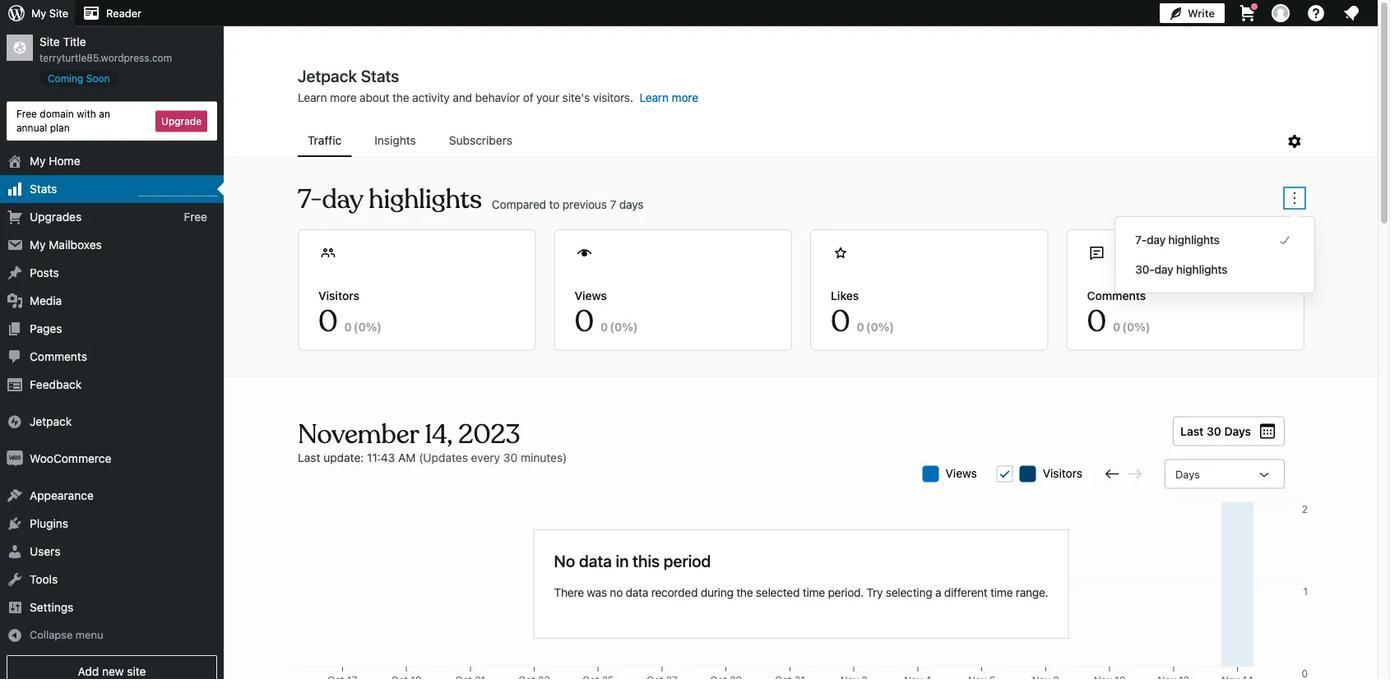 Task type: vqa. For each thing, say whether or not it's contained in the screenshot.
menu
yes



Task type: describe. For each thing, give the bounding box(es) containing it.
soon
[[86, 72, 110, 84]]

insights
[[375, 134, 416, 147]]

your
[[537, 91, 559, 104]]

appearance
[[30, 489, 94, 503]]

( for visitors 0 0 ( 0 %)
[[354, 320, 358, 334]]

my profile image
[[1272, 4, 1290, 22]]

home
[[49, 154, 80, 168]]

an
[[99, 108, 110, 120]]

to
[[549, 197, 560, 211]]

the inside jetpack stats learn more about the activity and behavior of your site's visitors. learn more
[[393, 91, 409, 104]]

traffic link
[[298, 126, 352, 155]]

visitors.
[[593, 91, 633, 104]]

collapse menu link
[[0, 622, 224, 649]]

comments 0 0 ( 0 %)
[[1087, 289, 1151, 341]]

with
[[77, 108, 96, 120]]

pages
[[30, 322, 62, 336]]

selected
[[756, 586, 800, 600]]

coming soon
[[48, 72, 110, 84]]

14,
[[425, 418, 453, 451]]

11:43
[[367, 451, 395, 464]]

30-day highlights
[[1135, 263, 1228, 276]]

%) for likes 0 0 ( 0 %)
[[878, 320, 894, 334]]

1 vertical spatial data
[[626, 586, 648, 600]]

highlights for 7-day highlights "button"
[[1169, 233, 1220, 247]]

day inside jetpack stats main content
[[322, 183, 363, 216]]

last inside november 14, 2023 last update: 11:43 am (updates every 30 minutes)
[[298, 451, 320, 464]]

jetpack
[[30, 415, 72, 429]]

woocommerce link
[[0, 445, 224, 473]]

site's
[[562, 91, 590, 104]]

collapse menu
[[30, 629, 103, 641]]

1 vertical spatial the
[[736, 586, 753, 600]]

free for free domain with an annual plan
[[16, 108, 37, 120]]

stats link
[[0, 175, 224, 203]]

highest hourly views 0 image
[[139, 186, 217, 197]]

views for views 0 0 ( 0 %)
[[575, 289, 607, 302]]

tooltip containing 7-day highlights
[[1107, 208, 1315, 294]]

every
[[471, 451, 500, 464]]

title
[[63, 35, 86, 49]]

selecting
[[886, 586, 932, 600]]

mailboxes
[[49, 238, 102, 252]]

img image for jetpack
[[7, 414, 23, 430]]

am
[[398, 451, 416, 464]]

day for 7-day highlights "button"
[[1147, 233, 1166, 247]]

my for my mailboxes
[[30, 238, 46, 252]]

november 14, 2023 last update: 11:43 am (updates every 30 minutes)
[[298, 418, 567, 464]]

domain
[[40, 108, 74, 120]]

7-day highlights inside "button"
[[1135, 233, 1220, 247]]

no data in this period
[[554, 551, 711, 571]]

try
[[867, 586, 883, 600]]

free domain with an annual plan
[[16, 108, 110, 134]]

%) for comments 0 0 ( 0 %)
[[1135, 320, 1151, 334]]

site title terryturtle85.wordpress.com
[[39, 35, 172, 64]]

period
[[664, 551, 711, 571]]

minutes)
[[521, 451, 567, 464]]

coming
[[48, 72, 83, 84]]

compared
[[492, 197, 546, 211]]

my mailboxes
[[30, 238, 102, 252]]

( for likes 0 0 ( 0 %)
[[866, 320, 871, 334]]

2
[[1302, 504, 1308, 515]]

previous
[[563, 197, 607, 211]]

highlights inside jetpack stats main content
[[369, 183, 482, 216]]

in
[[616, 551, 629, 571]]

jetpack stats learn more about the activity and behavior of your site's visitors. learn more
[[298, 66, 698, 104]]

7- inside "button"
[[1135, 233, 1147, 247]]

menu
[[76, 629, 103, 641]]

reader
[[106, 7, 141, 19]]

a
[[935, 586, 941, 600]]

add
[[78, 665, 99, 679]]

collapse
[[30, 629, 73, 641]]

recorded
[[651, 586, 698, 600]]

day for 30-day highlights button
[[1155, 263, 1174, 276]]

likes
[[831, 289, 859, 302]]

add new site link
[[7, 656, 217, 680]]

days inside last 30 days button
[[1225, 425, 1251, 438]]

write
[[1188, 7, 1215, 19]]

add new site
[[78, 665, 146, 679]]

( for views 0 0 ( 0 %)
[[610, 320, 615, 334]]

appearance link
[[0, 482, 224, 510]]

comments for comments 0 0 ( 0 %)
[[1087, 289, 1146, 302]]

no
[[610, 586, 623, 600]]

time image
[[1382, 63, 1390, 78]]

%) for views 0 0 ( 0 %)
[[622, 320, 638, 334]]

there was no data recorded during the selected time period. try selecting a different time range.
[[554, 586, 1048, 600]]

more
[[330, 91, 357, 104]]

(updates
[[419, 451, 468, 464]]

new
[[102, 665, 124, 679]]

reader link
[[75, 0, 148, 26]]

views 0 0 ( 0 %)
[[575, 289, 638, 341]]

november
[[298, 418, 419, 451]]

likes 0 0 ( 0 %)
[[831, 289, 894, 341]]

annual plan
[[16, 122, 70, 134]]

activity
[[412, 91, 450, 104]]

jetpack stats main content
[[225, 65, 1378, 680]]

settings link
[[0, 594, 224, 622]]

about
[[360, 91, 390, 104]]

was
[[587, 586, 607, 600]]

comments link
[[0, 343, 224, 371]]

insights link
[[365, 126, 426, 155]]

30-
[[1135, 263, 1155, 276]]

period.
[[828, 586, 864, 600]]



Task type: locate. For each thing, give the bounding box(es) containing it.
1 vertical spatial views
[[946, 466, 977, 480]]

1 horizontal spatial views
[[946, 466, 977, 480]]

0 vertical spatial highlights
[[369, 183, 482, 216]]

1 vertical spatial comments
[[30, 350, 87, 364]]

day up 30-
[[1147, 233, 1166, 247]]

0 horizontal spatial 7-day highlights
[[298, 183, 482, 216]]

img image for woocommerce
[[7, 451, 23, 467]]

1 vertical spatial last
[[298, 451, 320, 464]]

day inside "button"
[[1147, 233, 1166, 247]]

1 vertical spatial day
[[1147, 233, 1166, 247]]

2 ( from the left
[[610, 320, 615, 334]]

30 up days dropdown button
[[1207, 425, 1222, 438]]

7- down traffic link
[[298, 183, 322, 216]]

write link
[[1160, 0, 1225, 26]]

7- up 30-
[[1135, 233, 1147, 247]]

30 inside november 14, 2023 last update: 11:43 am (updates every 30 minutes)
[[503, 451, 518, 464]]

( for comments 0 0 ( 0 %)
[[1122, 320, 1127, 334]]

media link
[[0, 287, 224, 315]]

site
[[127, 665, 146, 679]]

the right during
[[736, 586, 753, 600]]

%) for visitors 0 0 ( 0 %)
[[366, 320, 382, 334]]

0 vertical spatial day
[[322, 183, 363, 216]]

1 img image from the top
[[7, 414, 23, 430]]

( inside "visitors 0 0 ( 0 %)"
[[354, 320, 358, 334]]

data left the in
[[579, 551, 612, 571]]

0 horizontal spatial visitors
[[318, 289, 360, 302]]

time left range.
[[991, 586, 1013, 600]]

feedback link
[[0, 371, 224, 399]]

0 horizontal spatial free
[[16, 108, 37, 120]]

my home
[[30, 154, 80, 168]]

1 horizontal spatial last
[[1181, 425, 1204, 438]]

0
[[318, 303, 338, 341], [575, 303, 594, 341], [831, 303, 850, 341], [1087, 303, 1107, 341], [344, 320, 352, 334], [358, 320, 366, 334], [601, 320, 608, 334], [615, 320, 622, 334], [857, 320, 865, 334], [871, 320, 878, 334], [1113, 320, 1121, 334], [1127, 320, 1135, 334]]

1 horizontal spatial data
[[626, 586, 648, 600]]

1 vertical spatial days
[[1176, 468, 1200, 480]]

2 %) from the left
[[622, 320, 638, 334]]

terryturtle85.wordpress.com
[[39, 52, 172, 64]]

visitors for visitors
[[1043, 466, 1083, 480]]

behavior
[[475, 91, 520, 104]]

None checkbox
[[997, 466, 1013, 483]]

0 horizontal spatial views
[[575, 289, 607, 302]]

1 horizontal spatial days
[[1225, 425, 1251, 438]]

%) inside "visitors 0 0 ( 0 %)"
[[366, 320, 382, 334]]

img image inside jetpack link
[[7, 414, 23, 430]]

upgrades
[[30, 210, 82, 224]]

plugins link
[[0, 510, 224, 538]]

30 right the every
[[503, 451, 518, 464]]

(
[[354, 320, 358, 334], [610, 320, 615, 334], [866, 320, 871, 334], [1122, 320, 1127, 334]]

highlights for 30-day highlights button
[[1176, 263, 1228, 276]]

none checkbox inside jetpack stats main content
[[997, 466, 1013, 483]]

comments for comments
[[30, 350, 87, 364]]

upgrade
[[161, 115, 202, 127]]

0 vertical spatial days
[[1225, 425, 1251, 438]]

visitors for visitors 0 0 ( 0 %)
[[318, 289, 360, 302]]

0 vertical spatial the
[[393, 91, 409, 104]]

and
[[453, 91, 472, 104]]

0 vertical spatial views
[[575, 289, 607, 302]]

posts link
[[0, 259, 224, 287]]

no
[[554, 551, 575, 571]]

learn more
[[640, 91, 698, 104]]

stats
[[30, 182, 57, 196]]

1 %) from the left
[[366, 320, 382, 334]]

1 vertical spatial my
[[30, 154, 46, 168]]

manage your notifications image
[[1342, 3, 1362, 23]]

jetpack link
[[0, 408, 224, 436]]

last up days dropdown button
[[1181, 425, 1204, 438]]

free up annual plan
[[16, 108, 37, 120]]

4 %) from the left
[[1135, 320, 1151, 334]]

1 horizontal spatial visitors
[[1043, 466, 1083, 480]]

views
[[575, 289, 607, 302], [946, 466, 977, 480]]

0 vertical spatial img image
[[7, 414, 23, 430]]

1 vertical spatial 7-
[[1135, 233, 1147, 247]]

pages link
[[0, 315, 224, 343]]

comments inside comments 'link'
[[30, 350, 87, 364]]

last left the update:
[[298, 451, 320, 464]]

site left the title
[[39, 35, 60, 49]]

( inside 'comments 0 0 ( 0 %)'
[[1122, 320, 1127, 334]]

last 30 days
[[1181, 425, 1251, 438]]

my left reader link at the left top of page
[[31, 7, 46, 19]]

time left period.
[[803, 586, 825, 600]]

0 vertical spatial free
[[16, 108, 37, 120]]

visitors
[[318, 289, 360, 302], [1043, 466, 1083, 480]]

highlights down insights link
[[369, 183, 482, 216]]

free down highest hourly views 0 image
[[184, 210, 207, 224]]

1 horizontal spatial the
[[736, 586, 753, 600]]

1 vertical spatial free
[[184, 210, 207, 224]]

3 %) from the left
[[878, 320, 894, 334]]

0 horizontal spatial 7-
[[298, 183, 322, 216]]

the
[[393, 91, 409, 104], [736, 586, 753, 600]]

( inside likes 0 0 ( 0 %)
[[866, 320, 871, 334]]

img image inside woocommerce "link"
[[7, 451, 23, 467]]

1 horizontal spatial 7-day highlights
[[1135, 233, 1220, 247]]

1 vertical spatial 30
[[503, 451, 518, 464]]

traffic
[[308, 134, 342, 147]]

views inside views 0 0 ( 0 %)
[[575, 289, 607, 302]]

different
[[944, 586, 988, 600]]

my for my site
[[31, 7, 46, 19]]

7-day highlights inside jetpack stats main content
[[298, 183, 482, 216]]

0 vertical spatial site
[[49, 7, 68, 19]]

1 vertical spatial img image
[[7, 451, 23, 467]]

%) inside likes 0 0 ( 0 %)
[[878, 320, 894, 334]]

days up days dropdown button
[[1225, 425, 1251, 438]]

1 ( from the left
[[354, 320, 358, 334]]

%)
[[366, 320, 382, 334], [622, 320, 638, 334], [878, 320, 894, 334], [1135, 320, 1151, 334]]

30 inside button
[[1207, 425, 1222, 438]]

my site
[[31, 7, 68, 19]]

feedback
[[30, 378, 82, 392]]

%) inside 'comments 0 0 ( 0 %)'
[[1135, 320, 1151, 334]]

0 horizontal spatial comments
[[30, 350, 87, 364]]

last
[[1181, 425, 1204, 438], [298, 451, 320, 464]]

the right about
[[393, 91, 409, 104]]

upgrade button
[[156, 110, 207, 132]]

3 ( from the left
[[866, 320, 871, 334]]

site inside "site title terryturtle85.wordpress.com"
[[39, 35, 60, 49]]

0 horizontal spatial last
[[298, 451, 320, 464]]

0 vertical spatial last
[[1181, 425, 1204, 438]]

my up posts
[[30, 238, 46, 252]]

2 img image from the top
[[7, 451, 23, 467]]

of
[[523, 91, 534, 104]]

7- inside jetpack stats main content
[[298, 183, 322, 216]]

day
[[322, 183, 363, 216], [1147, 233, 1166, 247], [1155, 263, 1174, 276]]

days button
[[1165, 459, 1285, 489]]

compared to previous 7 days
[[492, 197, 644, 211]]

highlights down 7-day highlights "button"
[[1176, 263, 1228, 276]]

0 vertical spatial 7-day highlights
[[298, 183, 482, 216]]

day down 7-day highlights "button"
[[1155, 263, 1174, 276]]

subscribers link
[[439, 126, 522, 155]]

settings
[[30, 601, 74, 615]]

0 vertical spatial 7-
[[298, 183, 322, 216]]

0 horizontal spatial days
[[1176, 468, 1200, 480]]

day down traffic link
[[322, 183, 363, 216]]

during
[[701, 586, 734, 600]]

0 vertical spatial 30
[[1207, 425, 1222, 438]]

0 vertical spatial comments
[[1087, 289, 1146, 302]]

free
[[16, 108, 37, 120], [184, 210, 207, 224]]

my for my home
[[30, 154, 46, 168]]

my left home
[[30, 154, 46, 168]]

time
[[803, 586, 825, 600], [991, 586, 1013, 600]]

4 ( from the left
[[1122, 320, 1127, 334]]

1 vertical spatial 7-day highlights
[[1135, 233, 1220, 247]]

days down last 30 days
[[1176, 468, 1200, 480]]

7-
[[298, 183, 322, 216], [1135, 233, 1147, 247]]

%) inside views 0 0 ( 0 %)
[[622, 320, 638, 334]]

img image left jetpack
[[7, 414, 23, 430]]

data right no
[[626, 586, 648, 600]]

2 vertical spatial day
[[1155, 263, 1174, 276]]

media
[[30, 294, 62, 308]]

2 vertical spatial my
[[30, 238, 46, 252]]

1 vertical spatial highlights
[[1169, 233, 1220, 247]]

tooltip
[[1107, 208, 1315, 294]]

plugins
[[30, 517, 68, 531]]

this
[[633, 551, 660, 571]]

posts
[[30, 266, 59, 280]]

1 horizontal spatial 30
[[1207, 425, 1222, 438]]

7-day highlights button
[[1135, 230, 1295, 250]]

0 horizontal spatial data
[[579, 551, 612, 571]]

my shopping cart image
[[1238, 3, 1258, 23]]

0 horizontal spatial the
[[393, 91, 409, 104]]

days
[[1225, 425, 1251, 438], [1176, 468, 1200, 480]]

( inside views 0 0 ( 0 %)
[[610, 320, 615, 334]]

my mailboxes link
[[0, 231, 224, 259]]

last 30 days button
[[1173, 417, 1285, 446]]

img image
[[7, 414, 23, 430], [7, 451, 23, 467]]

help image
[[1306, 3, 1326, 23]]

0 vertical spatial data
[[579, 551, 612, 571]]

highlights up 30-day highlights
[[1169, 233, 1220, 247]]

7-day highlights up 30-day highlights
[[1135, 233, 1220, 247]]

site up the title
[[49, 7, 68, 19]]

comments down 30-
[[1087, 289, 1146, 302]]

1 vertical spatial site
[[39, 35, 60, 49]]

learn more link
[[640, 91, 698, 104]]

0 horizontal spatial time
[[803, 586, 825, 600]]

2 vertical spatial highlights
[[1176, 263, 1228, 276]]

visitors 0 0 ( 0 %)
[[318, 289, 382, 341]]

visitors inside "visitors 0 0 ( 0 %)"
[[318, 289, 360, 302]]

comments up feedback
[[30, 350, 87, 364]]

1 time from the left
[[803, 586, 825, 600]]

menu inside jetpack stats main content
[[298, 126, 1285, 157]]

free for free
[[184, 210, 207, 224]]

range.
[[1016, 586, 1048, 600]]

menu containing traffic
[[298, 126, 1285, 157]]

days inside days dropdown button
[[1176, 468, 1200, 480]]

30
[[1207, 425, 1222, 438], [503, 451, 518, 464]]

1 horizontal spatial comments
[[1087, 289, 1146, 302]]

free inside free domain with an annual plan
[[16, 108, 37, 120]]

highlights inside 30-day highlights button
[[1176, 263, 1228, 276]]

users link
[[0, 538, 224, 566]]

7-day highlights down insights link
[[298, 183, 482, 216]]

0 vertical spatial my
[[31, 7, 46, 19]]

0 horizontal spatial 30
[[503, 451, 518, 464]]

0 vertical spatial visitors
[[318, 289, 360, 302]]

site
[[49, 7, 68, 19], [39, 35, 60, 49]]

last inside button
[[1181, 425, 1204, 438]]

highlights
[[369, 183, 482, 216], [1169, 233, 1220, 247], [1176, 263, 1228, 276]]

views for views
[[946, 466, 977, 480]]

day inside button
[[1155, 263, 1174, 276]]

comments
[[1087, 289, 1146, 302], [30, 350, 87, 364]]

img image left woocommerce
[[7, 451, 23, 467]]

users
[[30, 545, 60, 559]]

1 horizontal spatial 7-
[[1135, 233, 1147, 247]]

7-day highlights
[[298, 183, 482, 216], [1135, 233, 1220, 247]]

my home link
[[0, 147, 224, 175]]

my site link
[[0, 0, 75, 26]]

menu
[[298, 126, 1285, 157]]

days
[[619, 197, 644, 211]]

1 vertical spatial visitors
[[1043, 466, 1083, 480]]

learn
[[298, 91, 327, 104]]

highlights inside 7-day highlights "button"
[[1169, 233, 1220, 247]]

jetpack stats
[[298, 66, 399, 85]]

comments inside 'comments 0 0 ( 0 %)'
[[1087, 289, 1146, 302]]

1 horizontal spatial free
[[184, 210, 207, 224]]

1 horizontal spatial time
[[991, 586, 1013, 600]]

2 time from the left
[[991, 586, 1013, 600]]



